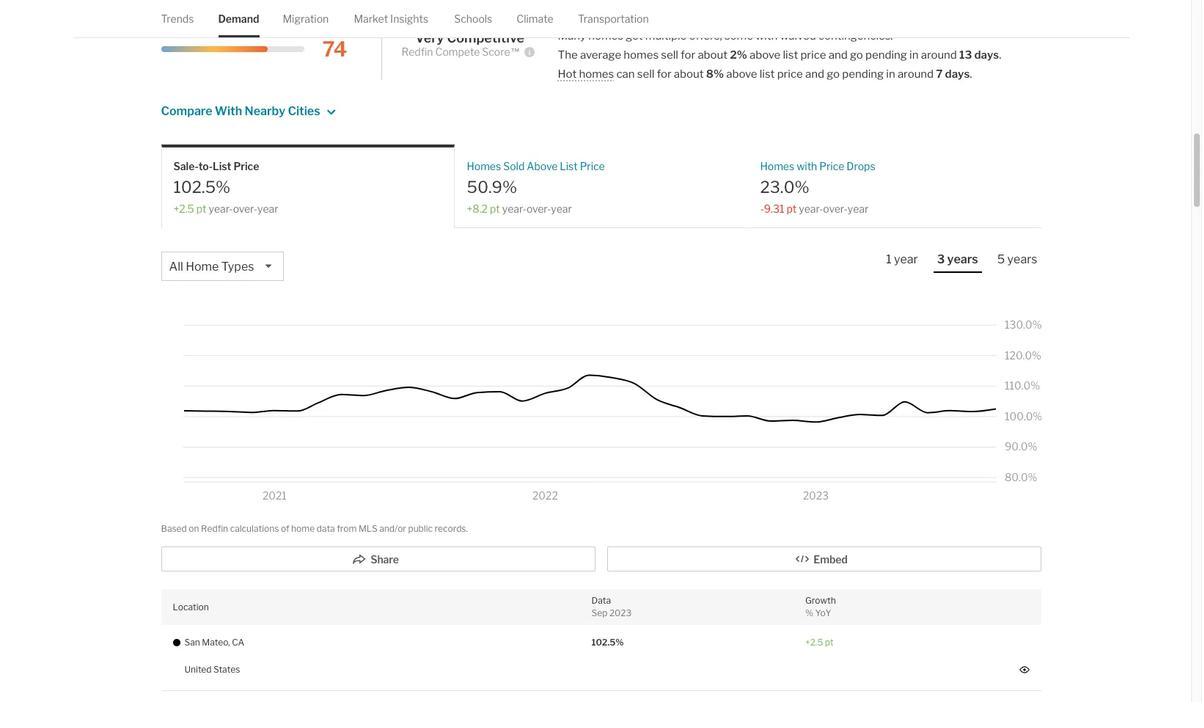 Task type: describe. For each thing, give the bounding box(es) containing it.
with inside many homes get multiple offers, some with waived contingencies. the average homes  sell for about 2% above list price and  go pending in around 13 days . hot homes can  sell for about 8% above list price and  go pending in around 7 days .
[[756, 29, 778, 43]]

years for 5 years
[[1008, 252, 1038, 266]]

8%
[[706, 68, 724, 81]]

13
[[960, 48, 973, 62]]

23.0%
[[761, 178, 810, 197]]

market insights
[[354, 12, 429, 25]]

9.31
[[764, 202, 785, 215]]

contingencies.
[[819, 29, 893, 43]]

year inside sale-to-list price 102.5% +2.5 pt year-over-year
[[258, 202, 279, 215]]

sale-
[[174, 160, 199, 172]]

score
[[482, 46, 510, 58]]

3 years
[[938, 252, 979, 266]]

many homes get multiple offers, some with waived contingencies. the average homes  sell for about 2% above list price and  go pending in around 13 days . hot homes can  sell for about 8% above list price and  go pending in around 7 days .
[[558, 29, 1002, 81]]

average
[[580, 48, 622, 62]]

year inside homes with price drops 23.0% -9.31 pt year-over-year
[[848, 202, 869, 215]]

states
[[214, 664, 240, 675]]

location
[[173, 601, 209, 612]]

united states
[[185, 664, 240, 675]]

over- for -
[[824, 202, 848, 215]]

home
[[186, 260, 219, 274]]

nearby
[[245, 104, 286, 118]]

0 vertical spatial above
[[750, 48, 781, 62]]

%
[[806, 607, 814, 618]]

years for 3 years
[[948, 252, 979, 266]]

homes sold above list price 50.9% +8.2 pt year-over-year
[[467, 160, 605, 215]]

demand link
[[218, 0, 259, 38]]

homes for 23.0%
[[761, 160, 795, 172]]

year inside homes sold above list price 50.9% +8.2 pt year-over-year
[[551, 202, 572, 215]]

public
[[408, 523, 433, 534]]

1 horizontal spatial sell
[[661, 48, 679, 62]]

1 vertical spatial days
[[946, 68, 970, 81]]

market insights link
[[354, 0, 429, 38]]

trends link
[[161, 0, 194, 38]]

cities
[[288, 104, 320, 118]]

7
[[937, 68, 943, 81]]

very
[[415, 30, 444, 45]]

very competitive
[[415, 30, 525, 45]]

competitive
[[447, 30, 525, 45]]

market
[[354, 12, 388, 25]]

get
[[626, 29, 643, 43]]

1 year button
[[883, 252, 922, 271]]

based on redfin calculations of home data from mls and/or public records.
[[161, 523, 468, 534]]

sold
[[504, 160, 525, 172]]

above
[[527, 160, 558, 172]]

san
[[185, 637, 200, 648]]

1
[[887, 252, 892, 266]]

from
[[337, 523, 357, 534]]

0 horizontal spatial in
[[887, 68, 896, 81]]

mls
[[359, 523, 378, 534]]

ca
[[232, 637, 244, 648]]

many
[[558, 29, 586, 43]]

redfin compete score ™
[[402, 46, 521, 58]]

migration link
[[283, 0, 329, 38]]

0 vertical spatial redfin
[[402, 46, 433, 58]]

the
[[558, 48, 578, 62]]

drops
[[847, 160, 876, 172]]

1 year
[[887, 252, 919, 266]]

united
[[185, 664, 212, 675]]

0 vertical spatial about
[[698, 48, 728, 62]]

pt inside homes sold above list price 50.9% +8.2 pt year-over-year
[[490, 202, 500, 215]]

year- for -
[[799, 202, 824, 215]]

demand
[[218, 12, 259, 25]]

sale-to-list price 102.5% +2.5 pt year-over-year
[[174, 160, 279, 215]]

climate
[[517, 12, 554, 25]]

can
[[617, 68, 635, 81]]

1 vertical spatial pending
[[843, 68, 884, 81]]

compete
[[436, 46, 480, 58]]

price inside homes with price drops 23.0% -9.31 pt year-over-year
[[820, 160, 845, 172]]

calculations
[[230, 523, 279, 534]]

homes with price drops 23.0% -9.31 pt year-over-year
[[761, 160, 876, 215]]

share button
[[161, 547, 595, 572]]

1 vertical spatial homes
[[624, 48, 659, 62]]

+2.5 pt
[[806, 637, 834, 648]]

1 horizontal spatial 102.5%
[[592, 637, 624, 648]]

5
[[998, 252, 1005, 266]]

0 horizontal spatial list
[[760, 68, 775, 81]]

price inside sale-to-list price 102.5% +2.5 pt year-over-year
[[234, 160, 259, 172]]

data sep 2023
[[592, 595, 632, 618]]

1 vertical spatial .
[[970, 68, 973, 81]]

all
[[169, 260, 183, 274]]

schools link
[[454, 0, 493, 38]]

2%
[[730, 48, 748, 62]]

and/or
[[380, 523, 406, 534]]

based
[[161, 523, 187, 534]]

0 vertical spatial in
[[910, 48, 919, 62]]

waived
[[780, 29, 816, 43]]



Task type: vqa. For each thing, say whether or not it's contained in the screenshot.
left "years"
yes



Task type: locate. For each thing, give the bounding box(es) containing it.
all home types
[[169, 260, 254, 274]]

0 vertical spatial go
[[850, 48, 864, 62]]

year
[[258, 202, 279, 215], [551, 202, 572, 215], [848, 202, 869, 215], [895, 252, 919, 266]]

transportation link
[[578, 0, 649, 38]]

year- down to-
[[209, 202, 233, 215]]

2 over- from the left
[[527, 202, 551, 215]]

1 horizontal spatial go
[[850, 48, 864, 62]]

1 over- from the left
[[233, 202, 258, 215]]

1 vertical spatial in
[[887, 68, 896, 81]]

2 price from the left
[[580, 160, 605, 172]]

0 vertical spatial price
[[801, 48, 827, 62]]

pt right 9.31
[[787, 202, 797, 215]]

around up 7
[[921, 48, 957, 62]]

1 vertical spatial +2.5
[[806, 637, 823, 648]]

0 horizontal spatial for
[[657, 68, 672, 81]]

and down contingencies.
[[829, 48, 848, 62]]

year- down 23.0%
[[799, 202, 824, 215]]

trends
[[161, 12, 194, 25]]

to-
[[199, 160, 213, 172]]

homes down transportation
[[589, 29, 624, 43]]

home
[[291, 523, 315, 534]]

1 horizontal spatial list
[[783, 48, 798, 62]]

0 horizontal spatial days
[[946, 68, 970, 81]]

. right 13
[[1000, 48, 1002, 62]]

for
[[681, 48, 696, 62], [657, 68, 672, 81]]

homes up 50.9%
[[467, 160, 501, 172]]

2 homes from the left
[[761, 160, 795, 172]]

list right 'above'
[[560, 160, 578, 172]]

compare
[[161, 104, 212, 118]]

0 vertical spatial and
[[829, 48, 848, 62]]

over- inside sale-to-list price 102.5% +2.5 pt year-over-year
[[233, 202, 258, 215]]

migration
[[283, 12, 329, 25]]

0 horizontal spatial 102.5%
[[174, 178, 231, 197]]

1 vertical spatial and
[[806, 68, 825, 81]]

1 years from the left
[[948, 252, 979, 266]]

1 horizontal spatial price
[[580, 160, 605, 172]]

1 vertical spatial for
[[657, 68, 672, 81]]

list inside sale-to-list price 102.5% +2.5 pt year-over-year
[[213, 160, 231, 172]]

3 year- from the left
[[799, 202, 824, 215]]

about up 8%
[[698, 48, 728, 62]]

multiple
[[646, 29, 687, 43]]

types
[[221, 260, 254, 274]]

some
[[725, 29, 754, 43]]

year- inside homes with price drops 23.0% -9.31 pt year-over-year
[[799, 202, 824, 215]]

sep
[[592, 607, 608, 618]]

pt inside sale-to-list price 102.5% +2.5 pt year-over-year
[[196, 202, 207, 215]]

share
[[371, 553, 399, 566]]

1 horizontal spatial homes
[[761, 160, 795, 172]]

with inside homes with price drops 23.0% -9.31 pt year-over-year
[[797, 160, 818, 172]]

2023
[[610, 607, 632, 618]]

0 horizontal spatial homes
[[467, 160, 501, 172]]

sell down 'multiple'
[[661, 48, 679, 62]]

over- down 'above'
[[527, 202, 551, 215]]

price
[[234, 160, 259, 172], [580, 160, 605, 172], [820, 160, 845, 172]]

of
[[281, 523, 289, 534]]

1 horizontal spatial +2.5
[[806, 637, 823, 648]]

sell
[[661, 48, 679, 62], [637, 68, 655, 81]]

over- inside homes sold above list price 50.9% +8.2 pt year-over-year
[[527, 202, 551, 215]]

redfin
[[402, 46, 433, 58], [201, 523, 228, 534]]

5 years
[[998, 252, 1038, 266]]

1 horizontal spatial for
[[681, 48, 696, 62]]

over- inside homes with price drops 23.0% -9.31 pt year-over-year
[[824, 202, 848, 215]]

0 vertical spatial .
[[1000, 48, 1002, 62]]

+2.5 inside sale-to-list price 102.5% +2.5 pt year-over-year
[[174, 202, 194, 215]]

+2.5 down the sale-
[[174, 202, 194, 215]]

with up 23.0%
[[797, 160, 818, 172]]

pt down to-
[[196, 202, 207, 215]]

list right the sale-
[[213, 160, 231, 172]]

0 horizontal spatial +2.5
[[174, 202, 194, 215]]

1 horizontal spatial years
[[1008, 252, 1038, 266]]

san mateo, ca
[[185, 637, 244, 648]]

0 horizontal spatial over-
[[233, 202, 258, 215]]

homes down "get"
[[624, 48, 659, 62]]

mateo,
[[202, 637, 230, 648]]

price right to-
[[234, 160, 259, 172]]

. down 13
[[970, 68, 973, 81]]

1 price from the left
[[234, 160, 259, 172]]

0 vertical spatial list
[[783, 48, 798, 62]]

data
[[592, 595, 611, 606]]

1 list from the left
[[213, 160, 231, 172]]

list right 8%
[[760, 68, 775, 81]]

1 vertical spatial go
[[827, 68, 840, 81]]

1 horizontal spatial with
[[797, 160, 818, 172]]

0 horizontal spatial sell
[[637, 68, 655, 81]]

™
[[510, 46, 521, 58]]

1 horizontal spatial in
[[910, 48, 919, 62]]

year- for 50.9%
[[502, 202, 527, 215]]

74
[[322, 37, 346, 61]]

on
[[189, 523, 199, 534]]

102.5% down sep
[[592, 637, 624, 648]]

1 vertical spatial above
[[727, 68, 758, 81]]

0 vertical spatial days
[[975, 48, 1000, 62]]

5 years button
[[994, 252, 1042, 271]]

over- for 50.9%
[[527, 202, 551, 215]]

3 years button
[[934, 252, 982, 273]]

1 homes from the left
[[467, 160, 501, 172]]

1 vertical spatial about
[[674, 68, 704, 81]]

offers,
[[689, 29, 723, 43]]

2 vertical spatial homes
[[579, 68, 614, 81]]

with
[[756, 29, 778, 43], [797, 160, 818, 172]]

climate link
[[517, 0, 554, 38]]

transportation
[[578, 12, 649, 25]]

0 horizontal spatial with
[[756, 29, 778, 43]]

above
[[750, 48, 781, 62], [727, 68, 758, 81]]

around left 7
[[898, 68, 934, 81]]

embed
[[814, 553, 848, 566]]

0 horizontal spatial list
[[213, 160, 231, 172]]

pt right +8.2
[[490, 202, 500, 215]]

1 vertical spatial price
[[778, 68, 803, 81]]

1 year- from the left
[[209, 202, 233, 215]]

3 over- from the left
[[824, 202, 848, 215]]

0 horizontal spatial year-
[[209, 202, 233, 215]]

0 vertical spatial with
[[756, 29, 778, 43]]

50.9%
[[467, 178, 518, 197]]

years right 3
[[948, 252, 979, 266]]

growth % yoy
[[806, 595, 836, 618]]

price right 'above'
[[580, 160, 605, 172]]

3
[[938, 252, 945, 266]]

0 horizontal spatial and
[[806, 68, 825, 81]]

1 horizontal spatial over-
[[527, 202, 551, 215]]

homes up 23.0%
[[761, 160, 795, 172]]

schools
[[454, 12, 493, 25]]

data
[[317, 523, 335, 534]]

years right 5
[[1008, 252, 1038, 266]]

yoy
[[816, 607, 832, 618]]

2 years from the left
[[1008, 252, 1038, 266]]

price inside homes sold above list price 50.9% +8.2 pt year-over-year
[[580, 160, 605, 172]]

over-
[[233, 202, 258, 215], [527, 202, 551, 215], [824, 202, 848, 215]]

2 horizontal spatial price
[[820, 160, 845, 172]]

1 horizontal spatial redfin
[[402, 46, 433, 58]]

0 horizontal spatial .
[[970, 68, 973, 81]]

pending
[[866, 48, 908, 62], [843, 68, 884, 81]]

0 vertical spatial 102.5%
[[174, 178, 231, 197]]

1 vertical spatial sell
[[637, 68, 655, 81]]

1 vertical spatial with
[[797, 160, 818, 172]]

growth
[[806, 595, 836, 606]]

and down the waived
[[806, 68, 825, 81]]

list inside homes sold above list price 50.9% +8.2 pt year-over-year
[[560, 160, 578, 172]]

0 vertical spatial around
[[921, 48, 957, 62]]

1 horizontal spatial days
[[975, 48, 1000, 62]]

with
[[215, 104, 242, 118]]

homes inside homes with price drops 23.0% -9.31 pt year-over-year
[[761, 160, 795, 172]]

1 horizontal spatial year-
[[502, 202, 527, 215]]

days right 13
[[975, 48, 1000, 62]]

redfin right on
[[201, 523, 228, 534]]

year inside button
[[895, 252, 919, 266]]

homes for 50.9%
[[467, 160, 501, 172]]

in left 13
[[910, 48, 919, 62]]

102.5% inside sale-to-list price 102.5% +2.5 pt year-over-year
[[174, 178, 231, 197]]

0 vertical spatial +2.5
[[174, 202, 194, 215]]

0 horizontal spatial years
[[948, 252, 979, 266]]

1 horizontal spatial list
[[560, 160, 578, 172]]

redfin down very
[[402, 46, 433, 58]]

list
[[783, 48, 798, 62], [760, 68, 775, 81]]

sell right 'can'
[[637, 68, 655, 81]]

1 horizontal spatial .
[[1000, 48, 1002, 62]]

hot
[[558, 68, 577, 81]]

0 vertical spatial sell
[[661, 48, 679, 62]]

year- inside sale-to-list price 102.5% +2.5 pt year-over-year
[[209, 202, 233, 215]]

homes
[[589, 29, 624, 43], [624, 48, 659, 62], [579, 68, 614, 81]]

0 vertical spatial for
[[681, 48, 696, 62]]

years inside button
[[1008, 252, 1038, 266]]

price
[[801, 48, 827, 62], [778, 68, 803, 81]]

for down offers,
[[681, 48, 696, 62]]

2 year- from the left
[[502, 202, 527, 215]]

1 vertical spatial 102.5%
[[592, 637, 624, 648]]

years
[[948, 252, 979, 266], [1008, 252, 1038, 266]]

3 price from the left
[[820, 160, 845, 172]]

1 vertical spatial list
[[760, 68, 775, 81]]

list down the waived
[[783, 48, 798, 62]]

price left drops
[[820, 160, 845, 172]]

records.
[[435, 523, 468, 534]]

2 horizontal spatial year-
[[799, 202, 824, 215]]

go
[[850, 48, 864, 62], [827, 68, 840, 81]]

2 horizontal spatial over-
[[824, 202, 848, 215]]

in left 7
[[887, 68, 896, 81]]

above right 2%
[[750, 48, 781, 62]]

+2.5 down %
[[806, 637, 823, 648]]

list
[[213, 160, 231, 172], [560, 160, 578, 172]]

1 vertical spatial around
[[898, 68, 934, 81]]

homes down average
[[579, 68, 614, 81]]

year- down 50.9%
[[502, 202, 527, 215]]

homes
[[467, 160, 501, 172], [761, 160, 795, 172]]

years inside button
[[948, 252, 979, 266]]

+8.2
[[467, 202, 488, 215]]

year- inside homes sold above list price 50.9% +8.2 pt year-over-year
[[502, 202, 527, 215]]

year-
[[209, 202, 233, 215], [502, 202, 527, 215], [799, 202, 824, 215]]

with right some
[[756, 29, 778, 43]]

102.5% down to-
[[174, 178, 231, 197]]

0 horizontal spatial go
[[827, 68, 840, 81]]

+2.5
[[174, 202, 194, 215], [806, 637, 823, 648]]

above down 2%
[[727, 68, 758, 81]]

0 vertical spatial pending
[[866, 48, 908, 62]]

102.5%
[[174, 178, 231, 197], [592, 637, 624, 648]]

1 vertical spatial redfin
[[201, 523, 228, 534]]

in
[[910, 48, 919, 62], [887, 68, 896, 81]]

around
[[921, 48, 957, 62], [898, 68, 934, 81]]

-
[[761, 202, 764, 215]]

0 vertical spatial homes
[[589, 29, 624, 43]]

about left 8%
[[674, 68, 704, 81]]

pt down yoy
[[825, 637, 834, 648]]

0 horizontal spatial price
[[234, 160, 259, 172]]

days right 7
[[946, 68, 970, 81]]

insights
[[390, 12, 429, 25]]

homes inside homes sold above list price 50.9% +8.2 pt year-over-year
[[467, 160, 501, 172]]

over- up types
[[233, 202, 258, 215]]

embed button
[[607, 547, 1042, 572]]

1 horizontal spatial and
[[829, 48, 848, 62]]

over- down drops
[[824, 202, 848, 215]]

compare with nearby cities
[[161, 104, 320, 118]]

and
[[829, 48, 848, 62], [806, 68, 825, 81]]

for down 'multiple'
[[657, 68, 672, 81]]

2 list from the left
[[560, 160, 578, 172]]

pt inside homes with price drops 23.0% -9.31 pt year-over-year
[[787, 202, 797, 215]]

0 horizontal spatial redfin
[[201, 523, 228, 534]]



